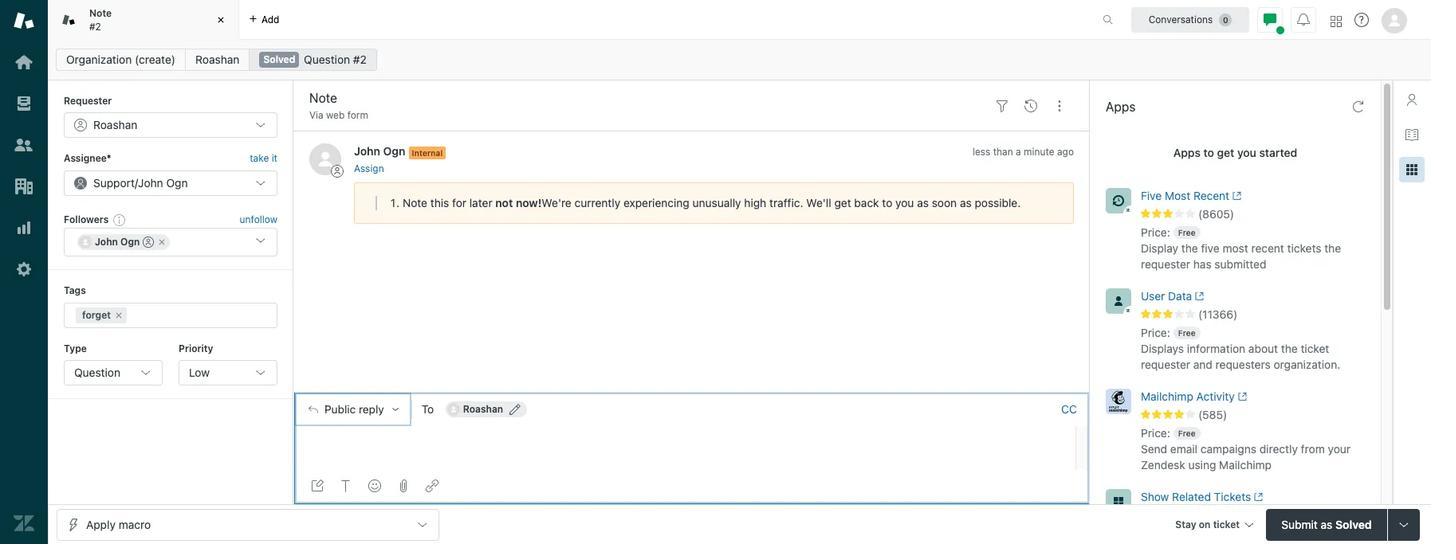 Task type: vqa. For each thing, say whether or not it's contained in the screenshot.
No corresponding to No matches found
no



Task type: locate. For each thing, give the bounding box(es) containing it.
1 vertical spatial ogn
[[166, 176, 188, 190]]

free for the
[[1179, 228, 1196, 238]]

reporting image
[[14, 218, 34, 238]]

john inside option
[[95, 236, 118, 248]]

price: up send
[[1141, 427, 1171, 440]]

#2 for note #2
[[89, 20, 101, 32]]

free up the displays in the right bottom of the page
[[1179, 329, 1196, 338]]

internal
[[412, 148, 443, 158]]

1 vertical spatial john
[[138, 176, 163, 190]]

show related tickets image
[[1106, 490, 1132, 515]]

(opens in a new tab) image for user data
[[1193, 292, 1205, 302]]

the up has
[[1182, 242, 1199, 255]]

1 horizontal spatial to
[[1204, 146, 1215, 160]]

0 horizontal spatial mailchimp
[[1141, 390, 1194, 404]]

price: inside price: free send email campaigns directly from your zendesk using mailchimp
[[1141, 427, 1171, 440]]

note up organization
[[89, 7, 112, 19]]

0 vertical spatial to
[[1204, 146, 1215, 160]]

mailchimp down and
[[1141, 390, 1194, 404]]

john up assign
[[354, 145, 381, 158]]

this
[[431, 196, 449, 210]]

free inside price: free send email campaigns directly from your zendesk using mailchimp
[[1179, 429, 1196, 439]]

customer context image
[[1406, 93, 1419, 106]]

mailchimp down campaigns
[[1220, 459, 1272, 472]]

(create)
[[135, 53, 176, 66]]

0 vertical spatial roashan
[[195, 53, 240, 66]]

unfollow button
[[240, 213, 278, 227]]

1 horizontal spatial solved
[[1336, 518, 1372, 532]]

requester down display
[[1141, 258, 1191, 271]]

get
[[1218, 146, 1235, 160], [835, 196, 852, 210]]

2 vertical spatial john
[[95, 236, 118, 248]]

views image
[[14, 93, 34, 114]]

ticket
[[1301, 342, 1330, 356], [1214, 519, 1240, 531]]

1 horizontal spatial mailchimp
[[1220, 459, 1272, 472]]

assign
[[354, 162, 384, 174]]

get up recent
[[1218, 146, 1235, 160]]

(opens in a new tab) image inside the 'five most recent' link
[[1230, 192, 1242, 201]]

ogn up assign
[[383, 145, 406, 158]]

followers
[[64, 214, 109, 226]]

0 vertical spatial question
[[304, 53, 350, 66]]

for
[[452, 196, 467, 210]]

0 vertical spatial ticket
[[1301, 342, 1330, 356]]

knowledge image
[[1406, 128, 1419, 141]]

ogn inside option
[[120, 236, 140, 248]]

remove image inside 'john ogn' option
[[157, 238, 167, 247]]

as
[[917, 196, 929, 210], [960, 196, 972, 210], [1321, 518, 1333, 532]]

1 vertical spatial apps
[[1174, 146, 1201, 160]]

(opens in a new tab) image inside 'mailchimp activity' link
[[1235, 393, 1248, 402]]

2 vertical spatial roashan
[[463, 404, 503, 416]]

requester inside price: free display the five most recent tickets the requester has submitted
[[1141, 258, 1191, 271]]

the right "tickets"
[[1325, 242, 1342, 255]]

show related tickets link
[[1141, 490, 1343, 509]]

user data link
[[1141, 289, 1343, 308]]

(11366)
[[1199, 308, 1238, 321]]

unusually
[[693, 196, 741, 210]]

1 horizontal spatial john
[[138, 176, 163, 190]]

1 vertical spatial requester
[[1141, 358, 1191, 372]]

you left the started on the right
[[1238, 146, 1257, 160]]

0 horizontal spatial ticket
[[1214, 519, 1240, 531]]

ogn
[[383, 145, 406, 158], [166, 176, 188, 190], [120, 236, 140, 248]]

2 vertical spatial free
[[1179, 429, 1196, 439]]

reply
[[359, 404, 384, 417]]

requester down the displays in the right bottom of the page
[[1141, 358, 1191, 372]]

your
[[1328, 443, 1351, 456]]

ticket actions image
[[1054, 99, 1066, 112]]

the
[[1182, 242, 1199, 255], [1325, 242, 1342, 255], [1282, 342, 1298, 356]]

1 horizontal spatial roashan
[[195, 53, 240, 66]]

3 free from the top
[[1179, 429, 1196, 439]]

zendesk image
[[14, 514, 34, 534]]

2 vertical spatial price:
[[1141, 427, 1171, 440]]

roashan
[[195, 53, 240, 66], [93, 118, 137, 132], [463, 404, 503, 416]]

tabs tab list
[[48, 0, 1086, 40]]

john
[[354, 145, 381, 158], [138, 176, 163, 190], [95, 236, 118, 248]]

tags
[[64, 285, 86, 297]]

0 vertical spatial get
[[1218, 146, 1235, 160]]

free inside price: free displays information about the ticket requester and requesters organization.
[[1179, 329, 1196, 338]]

john right support
[[138, 176, 163, 190]]

#2 up organization
[[89, 20, 101, 32]]

ogn right /
[[166, 176, 188, 190]]

note #2
[[89, 7, 112, 32]]

apps for apps
[[1106, 100, 1136, 114]]

(opens in a new tab) image up (8605)
[[1230, 192, 1242, 201]]

(585)
[[1199, 408, 1228, 422]]

0 vertical spatial apps
[[1106, 100, 1136, 114]]

as right soon
[[960, 196, 972, 210]]

than
[[994, 146, 1014, 158]]

you
[[1238, 146, 1257, 160], [896, 196, 914, 210]]

information
[[1187, 342, 1246, 356]]

roashan inside requester element
[[93, 118, 137, 132]]

2 requester from the top
[[1141, 358, 1191, 372]]

price: up display
[[1141, 226, 1171, 239]]

price: for send
[[1141, 427, 1171, 440]]

1 horizontal spatial note
[[403, 196, 428, 210]]

1 horizontal spatial ogn
[[166, 176, 188, 190]]

ticket up organization.
[[1301, 342, 1330, 356]]

from
[[1301, 443, 1325, 456]]

0 horizontal spatial to
[[882, 196, 893, 210]]

solved down 'add'
[[264, 53, 295, 65]]

1 vertical spatial you
[[896, 196, 914, 210]]

ticket inside dropdown button
[[1214, 519, 1240, 531]]

ticket right on
[[1214, 519, 1240, 531]]

ogn inside the 'john ogn internal assign'
[[383, 145, 406, 158]]

0 vertical spatial ogn
[[383, 145, 406, 158]]

data
[[1169, 290, 1193, 303]]

now!
[[516, 196, 542, 210]]

and
[[1194, 358, 1213, 372]]

2 free from the top
[[1179, 329, 1196, 338]]

stay
[[1176, 519, 1197, 531]]

roashan for requester
[[93, 118, 137, 132]]

show related tickets
[[1141, 490, 1252, 504]]

five
[[1202, 242, 1220, 255]]

1 vertical spatial note
[[403, 196, 428, 210]]

1 vertical spatial #2
[[353, 53, 367, 66]]

zendesk
[[1141, 459, 1186, 472]]

1 vertical spatial roashan
[[93, 118, 137, 132]]

price: inside price: free display the five most recent tickets the requester has submitted
[[1141, 226, 1171, 239]]

0 vertical spatial john
[[354, 145, 381, 158]]

price: up the displays in the right bottom of the page
[[1141, 326, 1171, 340]]

displays possible ticket submission types image
[[1398, 519, 1411, 532]]

0 vertical spatial #2
[[89, 20, 101, 32]]

3 stars. 8605 reviews. element
[[1141, 207, 1372, 222]]

2 price: from the top
[[1141, 326, 1171, 340]]

most
[[1165, 189, 1191, 203]]

apply macro
[[86, 518, 151, 532]]

ogn left user is an agent icon
[[120, 236, 140, 248]]

0 vertical spatial price:
[[1141, 226, 1171, 239]]

you right back
[[896, 196, 914, 210]]

(opens in a new tab) image down price: free send email campaigns directly from your zendesk using mailchimp
[[1252, 493, 1264, 503]]

0 vertical spatial note
[[89, 7, 112, 19]]

1 horizontal spatial #2
[[353, 53, 367, 66]]

organization (create) button
[[56, 49, 186, 71]]

question inside secondary 'element'
[[304, 53, 350, 66]]

0 horizontal spatial question
[[74, 366, 120, 380]]

user
[[1141, 290, 1166, 303]]

1 horizontal spatial the
[[1282, 342, 1298, 356]]

1 vertical spatial price:
[[1141, 326, 1171, 340]]

0 vertical spatial solved
[[264, 53, 295, 65]]

the inside price: free displays information about the ticket requester and requesters organization.
[[1282, 342, 1298, 356]]

take it
[[250, 153, 278, 165]]

show
[[1141, 490, 1170, 504]]

tab containing note
[[48, 0, 239, 40]]

note inside tab
[[89, 7, 112, 19]]

public reply
[[325, 404, 384, 417]]

2 horizontal spatial ogn
[[383, 145, 406, 158]]

#2
[[89, 20, 101, 32], [353, 53, 367, 66]]

remove image right forget
[[114, 311, 124, 320]]

organization
[[66, 53, 132, 66]]

ogn inside assignee* "element"
[[166, 176, 188, 190]]

2 vertical spatial ogn
[[120, 236, 140, 248]]

free up display
[[1179, 228, 1196, 238]]

1 horizontal spatial question
[[304, 53, 350, 66]]

0 horizontal spatial john
[[95, 236, 118, 248]]

insert emojis image
[[368, 480, 381, 493]]

less
[[973, 146, 991, 158]]

avatar image
[[309, 144, 341, 176]]

0 horizontal spatial apps
[[1106, 100, 1136, 114]]

(opens in a new tab) image inside user data link
[[1193, 292, 1205, 302]]

solved left "displays possible ticket submission types" 'icon'
[[1336, 518, 1372, 532]]

get help image
[[1355, 13, 1369, 27]]

1 price: from the top
[[1141, 226, 1171, 239]]

mailchimp activity image
[[1106, 389, 1132, 415]]

(opens in a new tab) image
[[1230, 192, 1242, 201], [1193, 292, 1205, 302], [1235, 393, 1248, 402], [1252, 493, 1264, 503]]

(opens in a new tab) image up '(11366)'
[[1193, 292, 1205, 302]]

0 horizontal spatial you
[[896, 196, 914, 210]]

1 horizontal spatial apps
[[1174, 146, 1201, 160]]

1 vertical spatial ticket
[[1214, 519, 1240, 531]]

low button
[[179, 360, 278, 386]]

1 horizontal spatial ticket
[[1301, 342, 1330, 356]]

john ogn option
[[77, 235, 170, 251]]

3 price: from the top
[[1141, 427, 1171, 440]]

roashan right roashan@gmail.com icon
[[463, 404, 503, 416]]

five most recent image
[[1106, 188, 1132, 214]]

question inside popup button
[[74, 366, 120, 380]]

0 horizontal spatial #2
[[89, 20, 101, 32]]

as left soon
[[917, 196, 929, 210]]

1 requester from the top
[[1141, 258, 1191, 271]]

public reply button
[[294, 394, 411, 427]]

type
[[64, 343, 87, 355]]

the up organization.
[[1282, 342, 1298, 356]]

john ogn
[[95, 236, 140, 248]]

2 horizontal spatial roashan
[[463, 404, 503, 416]]

as right submit
[[1321, 518, 1333, 532]]

#2 inside note #2
[[89, 20, 101, 32]]

0 horizontal spatial solved
[[264, 53, 295, 65]]

apps image
[[1406, 164, 1419, 176]]

assignee*
[[64, 153, 111, 165]]

activity
[[1197, 390, 1235, 404]]

submitted
[[1215, 258, 1267, 271]]

about
[[1249, 342, 1279, 356]]

1 free from the top
[[1179, 228, 1196, 238]]

get left back
[[835, 196, 852, 210]]

started
[[1260, 146, 1298, 160]]

user is an agent image
[[143, 237, 154, 248]]

price:
[[1141, 226, 1171, 239], [1141, 326, 1171, 340], [1141, 427, 1171, 440]]

4 stars. 585 reviews. element
[[1141, 408, 1372, 423]]

question down type
[[74, 366, 120, 380]]

0 horizontal spatial roashan
[[93, 118, 137, 132]]

0 vertical spatial remove image
[[157, 238, 167, 247]]

2 horizontal spatial john
[[354, 145, 381, 158]]

john inside the 'john ogn internal assign'
[[354, 145, 381, 158]]

submit as solved
[[1282, 518, 1372, 532]]

john for john ogn
[[95, 236, 118, 248]]

submit
[[1282, 518, 1318, 532]]

to right back
[[882, 196, 893, 210]]

traffic.
[[770, 196, 804, 210]]

roashan down requester
[[93, 118, 137, 132]]

roashan inside secondary 'element'
[[195, 53, 240, 66]]

#2 up form
[[353, 53, 367, 66]]

we're
[[542, 196, 572, 210]]

tab
[[48, 0, 239, 40]]

price: inside price: free displays information about the ticket requester and requesters organization.
[[1141, 326, 1171, 340]]

0 vertical spatial requester
[[1141, 258, 1191, 271]]

(opens in a new tab) image inside show related tickets link
[[1252, 493, 1264, 503]]

campaigns
[[1201, 443, 1257, 456]]

zendesk support image
[[14, 10, 34, 31]]

draft mode image
[[311, 480, 324, 493]]

solved inside secondary 'element'
[[264, 53, 295, 65]]

remove image
[[157, 238, 167, 247], [114, 311, 124, 320]]

to
[[1204, 146, 1215, 160], [882, 196, 893, 210]]

requester
[[1141, 258, 1191, 271], [1141, 358, 1191, 372]]

requester
[[64, 95, 112, 107]]

1 vertical spatial mailchimp
[[1220, 459, 1272, 472]]

roashan down close icon
[[195, 53, 240, 66]]

0 vertical spatial free
[[1179, 228, 1196, 238]]

0 horizontal spatial note
[[89, 7, 112, 19]]

free up the email
[[1179, 429, 1196, 439]]

1 vertical spatial remove image
[[114, 311, 124, 320]]

note
[[89, 7, 112, 19], [403, 196, 428, 210]]

(opens in a new tab) image up 4 stars. 585 reviews. element
[[1235, 393, 1248, 402]]

1 horizontal spatial remove image
[[157, 238, 167, 247]]

1 vertical spatial free
[[1179, 329, 1196, 338]]

#2 inside secondary 'element'
[[353, 53, 367, 66]]

1 vertical spatial question
[[74, 366, 120, 380]]

0 horizontal spatial the
[[1182, 242, 1199, 255]]

john for john ogn internal assign
[[354, 145, 381, 158]]

0 vertical spatial you
[[1238, 146, 1257, 160]]

apps right "ticket actions" image
[[1106, 100, 1136, 114]]

note left this
[[403, 196, 428, 210]]

remove image right user is an agent icon
[[157, 238, 167, 247]]

to up recent
[[1204, 146, 1215, 160]]

question up the web
[[304, 53, 350, 66]]

requester inside price: free displays information about the ticket requester and requesters organization.
[[1141, 358, 1191, 372]]

0 horizontal spatial ogn
[[120, 236, 140, 248]]

1 horizontal spatial get
[[1218, 146, 1235, 160]]

apps up five most recent
[[1174, 146, 1201, 160]]

0 horizontal spatial get
[[835, 196, 852, 210]]

free inside price: free display the five most recent tickets the requester has submitted
[[1179, 228, 1196, 238]]

Public reply composer text field
[[301, 427, 1071, 461]]

john right 'tarashultz49@gmail.com' image
[[95, 236, 118, 248]]

admin image
[[14, 259, 34, 280]]

take
[[250, 153, 269, 165]]

assign button
[[354, 162, 384, 176]]

forget
[[82, 309, 111, 321]]

macro
[[119, 518, 151, 532]]

recent
[[1194, 189, 1230, 203]]

price: for display
[[1141, 226, 1171, 239]]



Task type: describe. For each thing, give the bounding box(es) containing it.
(opens in a new tab) image for show related tickets
[[1252, 493, 1264, 503]]

organization.
[[1274, 358, 1341, 372]]

a
[[1016, 146, 1021, 158]]

assignee* element
[[64, 171, 278, 196]]

requesters
[[1216, 358, 1271, 372]]

high
[[744, 196, 767, 210]]

user data image
[[1106, 289, 1132, 314]]

requester element
[[64, 113, 278, 138]]

john inside assignee* "element"
[[138, 176, 163, 190]]

tickets
[[1288, 242, 1322, 255]]

via web form
[[309, 109, 368, 121]]

format text image
[[340, 480, 353, 493]]

price: free displays information about the ticket requester and requesters organization.
[[1141, 326, 1341, 372]]

support / john ogn
[[93, 176, 188, 190]]

roashan for to
[[463, 404, 503, 416]]

#2 for question #2
[[353, 53, 367, 66]]

apps to get you started
[[1174, 146, 1298, 160]]

apps for apps to get you started
[[1174, 146, 1201, 160]]

2 horizontal spatial as
[[1321, 518, 1333, 532]]

tarashultz49@gmail.com image
[[79, 236, 92, 249]]

support
[[93, 176, 135, 190]]

/
[[135, 176, 138, 190]]

form
[[348, 109, 368, 121]]

1 vertical spatial solved
[[1336, 518, 1372, 532]]

question for question #2
[[304, 53, 350, 66]]

organization (create)
[[66, 53, 176, 66]]

close image
[[213, 12, 229, 28]]

0 horizontal spatial as
[[917, 196, 929, 210]]

cc button
[[1062, 403, 1078, 417]]

later
[[470, 196, 493, 210]]

john ogn internal assign
[[354, 145, 443, 174]]

related
[[1173, 490, 1211, 504]]

2 horizontal spatial the
[[1325, 242, 1342, 255]]

info on adding followers image
[[113, 214, 126, 226]]

ago
[[1058, 146, 1074, 158]]

email
[[1171, 443, 1198, 456]]

currently
[[575, 196, 621, 210]]

mailchimp inside price: free send email campaigns directly from your zendesk using mailchimp
[[1220, 459, 1272, 472]]

free for email
[[1179, 429, 1196, 439]]

low
[[189, 366, 210, 380]]

minute
[[1024, 146, 1055, 158]]

has
[[1194, 258, 1212, 271]]

ogn for john ogn
[[120, 236, 140, 248]]

back
[[855, 196, 879, 210]]

we'll
[[807, 196, 832, 210]]

recent
[[1252, 242, 1285, 255]]

five
[[1141, 189, 1162, 203]]

add button
[[239, 0, 289, 39]]

experiencing
[[624, 196, 690, 210]]

five most recent
[[1141, 189, 1230, 203]]

web
[[326, 109, 345, 121]]

stay on ticket button
[[1169, 509, 1260, 544]]

add attachment image
[[397, 480, 410, 493]]

1 vertical spatial to
[[882, 196, 893, 210]]

button displays agent's chat status as online. image
[[1264, 13, 1277, 26]]

directly
[[1260, 443, 1298, 456]]

to
[[422, 403, 434, 417]]

followers element
[[64, 228, 278, 257]]

get started image
[[14, 52, 34, 73]]

send
[[1141, 443, 1168, 456]]

1 horizontal spatial you
[[1238, 146, 1257, 160]]

john ogn link
[[354, 145, 406, 158]]

user data
[[1141, 290, 1193, 303]]

mailchimp activity
[[1141, 390, 1235, 404]]

via
[[309, 109, 324, 121]]

0 vertical spatial mailchimp
[[1141, 390, 1194, 404]]

unfollow
[[240, 214, 278, 226]]

using
[[1189, 459, 1217, 472]]

public
[[325, 404, 356, 417]]

not
[[495, 196, 513, 210]]

note for #2
[[89, 7, 112, 19]]

main element
[[0, 0, 48, 545]]

1 vertical spatial get
[[835, 196, 852, 210]]

roashan@gmail.com image
[[447, 404, 460, 417]]

five most recent link
[[1141, 188, 1343, 207]]

conversations
[[1149, 13, 1213, 25]]

notifications image
[[1298, 13, 1310, 26]]

less than a minute ago
[[973, 146, 1074, 158]]

customers image
[[14, 135, 34, 156]]

price: free display the five most recent tickets the requester has submitted
[[1141, 226, 1342, 271]]

display
[[1141, 242, 1179, 255]]

hide composer image
[[686, 386, 698, 399]]

add
[[262, 13, 280, 25]]

Subject field
[[306, 89, 985, 108]]

price: for displays
[[1141, 326, 1171, 340]]

mailchimp activity link
[[1141, 389, 1343, 408]]

zendesk products image
[[1331, 16, 1342, 27]]

it
[[272, 153, 278, 165]]

ticket inside price: free displays information about the ticket requester and requesters organization.
[[1301, 342, 1330, 356]]

(8605)
[[1199, 207, 1235, 221]]

less than a minute ago text field
[[973, 146, 1074, 158]]

note for this
[[403, 196, 428, 210]]

add link (cmd k) image
[[426, 480, 439, 493]]

apply
[[86, 518, 116, 532]]

secondary element
[[48, 44, 1432, 76]]

1 horizontal spatial as
[[960, 196, 972, 210]]

soon
[[932, 196, 957, 210]]

most
[[1223, 242, 1249, 255]]

(opens in a new tab) image for mailchimp activity
[[1235, 393, 1248, 402]]

cc
[[1062, 403, 1077, 417]]

take it button
[[250, 151, 278, 167]]

free for information
[[1179, 329, 1196, 338]]

stay on ticket
[[1176, 519, 1240, 531]]

3 stars. 11366 reviews. element
[[1141, 308, 1372, 322]]

(opens in a new tab) image for five most recent
[[1230, 192, 1242, 201]]

question for question
[[74, 366, 120, 380]]

possible.
[[975, 196, 1021, 210]]

filter image
[[996, 99, 1009, 112]]

organizations image
[[14, 176, 34, 197]]

0 horizontal spatial remove image
[[114, 311, 124, 320]]

edit user image
[[510, 405, 521, 416]]

ogn for john ogn internal assign
[[383, 145, 406, 158]]

events image
[[1025, 99, 1038, 112]]

conversations button
[[1132, 7, 1250, 32]]

priority
[[179, 343, 213, 355]]



